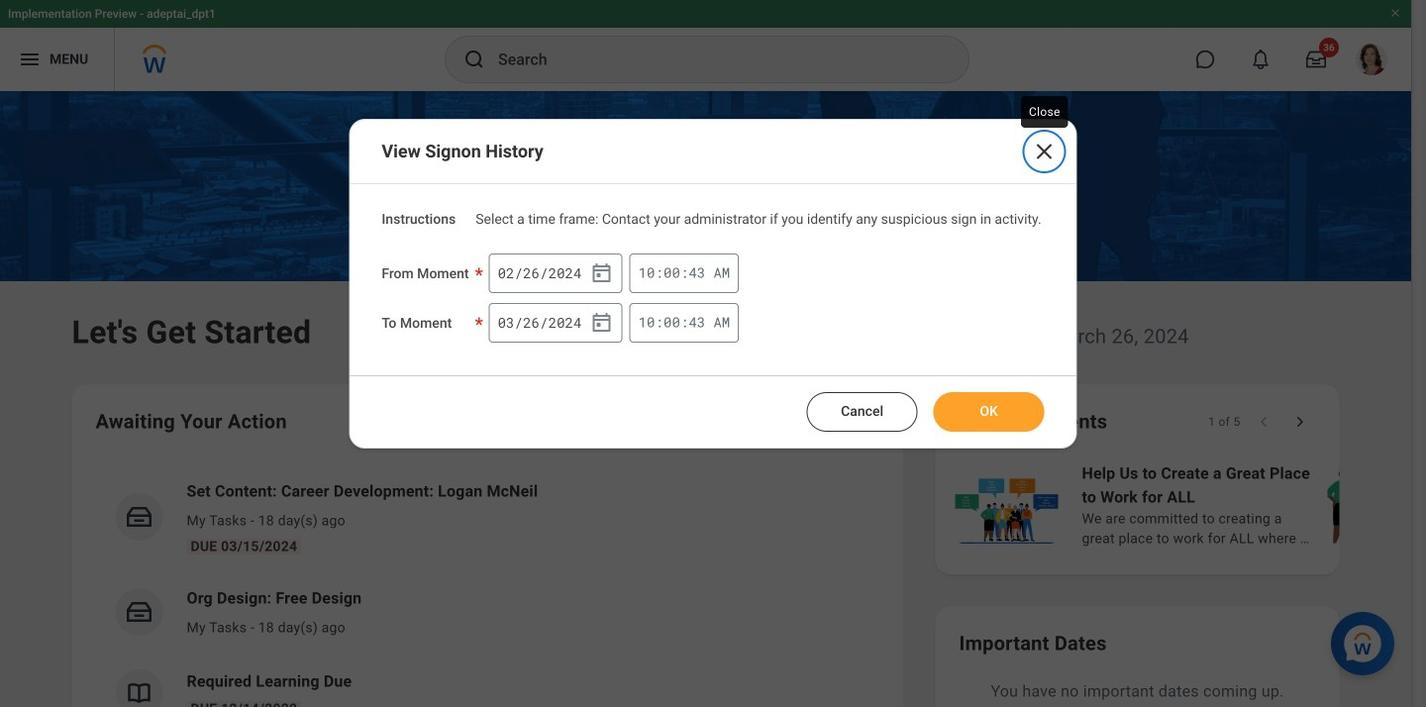Task type: describe. For each thing, give the bounding box(es) containing it.
notifications large image
[[1251, 50, 1271, 69]]

group for 2nd minute spin button from the top of the page
[[489, 303, 623, 343]]

before or after midday spin button for second spin button associated with 2nd minute spin button from the top of the page
[[714, 313, 730, 331]]

second spin button for 2nd minute spin button from the top of the page
[[689, 314, 706, 331]]

hour spin button for 2nd minute spin button from the top of the page
[[639, 314, 655, 331]]

0 horizontal spatial list
[[96, 464, 880, 707]]

close environment banner image
[[1390, 7, 1402, 19]]

inbox image
[[124, 502, 154, 532]]

chevron left small image
[[1255, 412, 1275, 432]]

search image
[[463, 48, 486, 71]]

book open image
[[124, 679, 154, 707]]

1 minute spin button from the top
[[664, 264, 681, 281]]

x image
[[1033, 140, 1057, 163]]

2 minute spin button from the top
[[664, 314, 681, 331]]

before or after midday spin button for first minute spin button from the top second spin button
[[714, 263, 730, 282]]



Task type: vqa. For each thing, say whether or not it's contained in the screenshot.
Team Logan McNeil ELEMENT
no



Task type: locate. For each thing, give the bounding box(es) containing it.
2 calendar image from the top
[[590, 311, 614, 335]]

chevron right small image
[[1290, 412, 1310, 432]]

list
[[952, 460, 1427, 551], [96, 464, 880, 707]]

1 hour spin button from the top
[[639, 264, 655, 281]]

tooltip
[[1017, 92, 1073, 132]]

group
[[489, 253, 623, 293], [489, 303, 623, 343]]

calendar image for group associated with 2nd minute spin button from the top of the page
[[590, 311, 614, 335]]

0 vertical spatial second spin button
[[689, 264, 706, 281]]

2 before or after midday spin button from the top
[[714, 313, 730, 331]]

second spin button
[[689, 264, 706, 281], [689, 314, 706, 331]]

hour spin button
[[639, 264, 655, 281], [639, 314, 655, 331]]

inbox large image
[[1307, 50, 1327, 69]]

calendar image for group for first minute spin button from the top
[[590, 261, 614, 285]]

group for first minute spin button from the top
[[489, 253, 623, 293]]

second spin button for first minute spin button from the top
[[689, 264, 706, 281]]

1 before or after midday spin button from the top
[[714, 263, 730, 282]]

banner
[[0, 0, 1412, 91]]

2 group from the top
[[489, 303, 623, 343]]

0 vertical spatial minute spin button
[[664, 264, 681, 281]]

0 vertical spatial hour spin button
[[639, 264, 655, 281]]

2 second spin button from the top
[[689, 314, 706, 331]]

profile logan mcneil element
[[1344, 38, 1400, 81]]

1 vertical spatial group
[[489, 303, 623, 343]]

0 vertical spatial calendar image
[[590, 261, 614, 285]]

1 horizontal spatial list
[[952, 460, 1427, 551]]

2 hour spin button from the top
[[639, 314, 655, 331]]

1 second spin button from the top
[[689, 264, 706, 281]]

1 group from the top
[[489, 253, 623, 293]]

hour spin button for first minute spin button from the top
[[639, 264, 655, 281]]

1 vertical spatial before or after midday spin button
[[714, 313, 730, 331]]

1 calendar image from the top
[[590, 261, 614, 285]]

dialog
[[349, 119, 1078, 449]]

main content
[[0, 91, 1427, 707]]

calendar image
[[590, 261, 614, 285], [590, 311, 614, 335]]

1 vertical spatial calendar image
[[590, 311, 614, 335]]

minute spin button
[[664, 264, 681, 281], [664, 314, 681, 331]]

0 vertical spatial group
[[489, 253, 623, 293]]

status
[[1209, 414, 1241, 430]]

1 vertical spatial second spin button
[[689, 314, 706, 331]]

0 vertical spatial before or after midday spin button
[[714, 263, 730, 282]]

1 vertical spatial minute spin button
[[664, 314, 681, 331]]

1 vertical spatial hour spin button
[[639, 314, 655, 331]]

inbox image
[[124, 597, 154, 627]]

before or after midday spin button
[[714, 263, 730, 282], [714, 313, 730, 331]]



